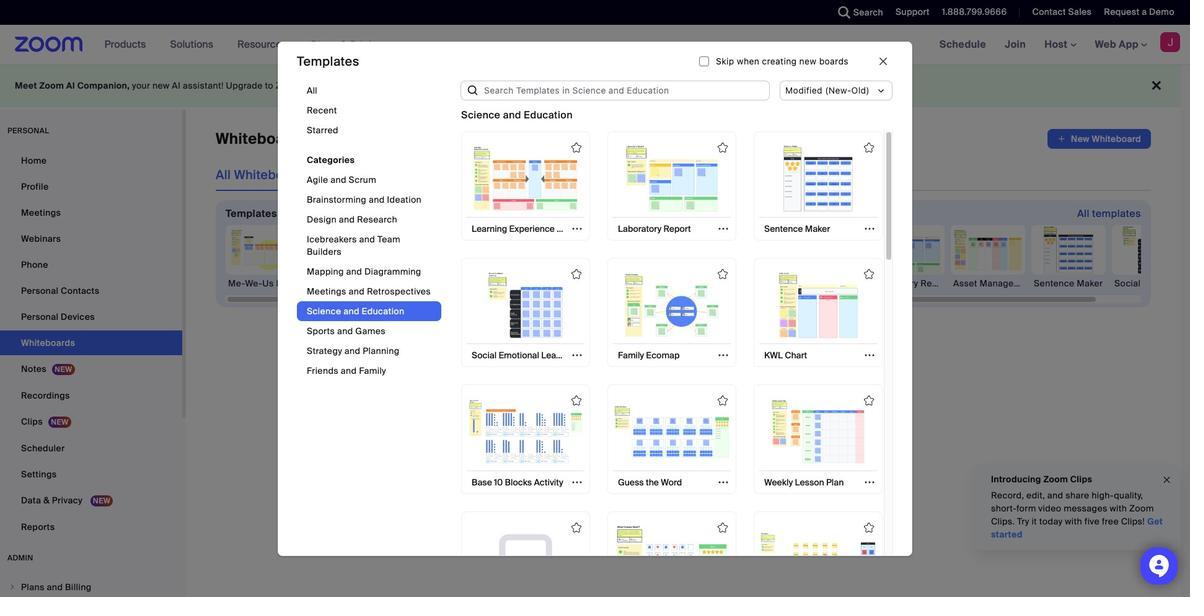 Task type: locate. For each thing, give the bounding box(es) containing it.
ai left companion,
[[66, 80, 75, 91]]

recent for all whiteboards
[[325, 167, 368, 183]]

brainstorming and ideation
[[307, 194, 422, 205]]

recent inside categories element
[[307, 104, 337, 116]]

social inside button
[[472, 350, 497, 361]]

2 horizontal spatial all
[[1078, 207, 1090, 220]]

science and education element
[[460, 130, 884, 597]]

2 vertical spatial all
[[1078, 207, 1090, 220]]

1 horizontal spatial science and education
[[461, 108, 573, 121]]

new left boards
[[800, 55, 817, 66]]

upgrade down product information navigation
[[226, 80, 263, 91]]

social emotional l button
[[1112, 225, 1190, 290]]

add to starred image inside card for template social emotional learning element
[[572, 269, 582, 279]]

0 horizontal spatial family
[[359, 365, 386, 376]]

1 vertical spatial application
[[632, 437, 735, 457]]

close image
[[880, 57, 887, 65], [1163, 473, 1173, 487]]

science down at
[[461, 108, 501, 121]]

clips!
[[1122, 516, 1145, 527]]

starred inside tabs of all whiteboard page tab list
[[601, 167, 646, 183]]

personal menu menu
[[0, 148, 182, 541]]

notes link
[[0, 357, 182, 382]]

sentence for sentence maker element
[[1034, 278, 1075, 289]]

science and education status
[[461, 108, 573, 123]]

contact sales link
[[1023, 0, 1095, 25], [1033, 6, 1092, 17]]

social emotional l
[[1115, 278, 1190, 289]]

a left twist
[[792, 278, 797, 289]]

experience inside science and education 'element'
[[509, 223, 555, 234]]

emotional inside button
[[499, 350, 539, 361]]

1 vertical spatial meetings
[[307, 286, 347, 297]]

me
[[568, 167, 587, 183]]

1 vertical spatial science and education
[[307, 305, 405, 317]]

1 horizontal spatial sentence maker
[[1034, 278, 1103, 289]]

0 horizontal spatial schedule
[[663, 278, 703, 289]]

clips up scheduler
[[21, 416, 43, 427]]

1 vertical spatial new
[[153, 80, 170, 91]]

meetings
[[21, 207, 61, 218], [307, 286, 347, 297]]

sentence maker for sentence maker element
[[1034, 278, 1103, 289]]

add to starred image inside card for template family ecomap element
[[718, 269, 728, 279]]

card for template what comes next? element
[[608, 511, 737, 597]]

upgrade today link
[[570, 80, 634, 91]]

laboratory report button left asset
[[871, 225, 950, 290]]

retrospectives
[[367, 286, 431, 297]]

request a demo link
[[1095, 0, 1190, 25], [1105, 6, 1175, 17]]

0 vertical spatial sentence
[[765, 223, 803, 234]]

add to starred image inside card for template laboratory report element
[[718, 142, 728, 152]]

0 horizontal spatial laboratory
[[618, 223, 662, 234]]

when
[[737, 55, 760, 66]]

weekly inside science and education 'element'
[[765, 477, 793, 488]]

learning experience canvas
[[472, 223, 587, 234], [389, 278, 510, 289]]

& inside "personal menu" menu
[[43, 495, 50, 506]]

science and education up sports and games
[[307, 305, 405, 317]]

new
[[800, 55, 817, 66], [153, 80, 170, 91]]

1 vertical spatial laboratory report
[[873, 278, 950, 289]]

clips inside "personal menu" menu
[[21, 416, 43, 427]]

0 vertical spatial experience
[[509, 223, 555, 234]]

with right the 'tell'
[[772, 278, 789, 289]]

to
[[265, 80, 273, 91], [406, 80, 415, 91], [652, 404, 660, 415]]

0 horizontal spatial science and education
[[307, 305, 405, 317]]

and up video
[[1048, 490, 1064, 501]]

uml class diagram element
[[548, 277, 634, 290]]

&
[[340, 38, 347, 51], [43, 495, 50, 506]]

all inside categories element
[[307, 85, 318, 96]]

thumbnail for fly swatter image
[[761, 525, 876, 592]]

planner
[[825, 278, 857, 289]]

pro
[[323, 80, 337, 91]]

& right plans
[[340, 38, 347, 51]]

support
[[896, 6, 930, 17]]

all inside button
[[1078, 207, 1090, 220]]

projects
[[708, 167, 758, 183]]

learning down thumbnail for social emotional learning
[[541, 350, 577, 361]]

schedule inside 'link'
[[940, 38, 987, 51]]

0 vertical spatial learning
[[472, 223, 507, 234]]

2 horizontal spatial a
[[1142, 6, 1147, 17]]

0 horizontal spatial close image
[[880, 57, 887, 65]]

0 vertical spatial application
[[1048, 129, 1151, 149]]

strategy and planning
[[307, 345, 400, 356]]

brainstorming
[[307, 194, 367, 205]]

starred inside categories element
[[307, 124, 338, 135]]

family
[[618, 350, 644, 361], [359, 365, 386, 376]]

1 vertical spatial laboratory
[[873, 278, 919, 289]]

& for pricing
[[340, 38, 347, 51]]

and left the 'tell'
[[737, 278, 753, 289]]

0 horizontal spatial maker
[[805, 223, 830, 234]]

1.888.799.9666
[[942, 6, 1007, 17]]

0 vertical spatial laboratory report
[[618, 223, 691, 234]]

and up strategy and planning
[[337, 325, 353, 336]]

0 vertical spatial social
[[1115, 278, 1141, 289]]

meetings and retrospectives
[[307, 286, 431, 297]]

chart
[[785, 350, 807, 361]]

& inside product information navigation
[[340, 38, 347, 51]]

uml
[[551, 278, 570, 289]]

1 horizontal spatial &
[[340, 38, 347, 51]]

1 vertical spatial family
[[359, 365, 386, 376]]

0 vertical spatial clips
[[21, 416, 43, 427]]

card for template sentence maker element
[[754, 131, 883, 241]]

ai left "assistant!"
[[172, 80, 181, 91]]

templates for templates
[[297, 53, 359, 69]]

learning down tabs of all whiteboard page tab list
[[472, 223, 507, 234]]

and up the fun fact element
[[346, 266, 362, 277]]

sentence maker
[[765, 223, 830, 234], [1034, 278, 1103, 289]]

1 horizontal spatial maker
[[1077, 278, 1103, 289]]

personal down phone on the top left
[[21, 285, 58, 296]]

meetings link
[[0, 200, 182, 225]]

0 vertical spatial science
[[461, 108, 501, 121]]

agile
[[307, 174, 328, 185]]

1 horizontal spatial social
[[1115, 278, 1141, 289]]

clips up share
[[1071, 474, 1093, 485]]

laboratory report down thumbnail for laboratory report
[[618, 223, 691, 234]]

1 horizontal spatial schedule
[[940, 38, 987, 51]]

add to starred image inside the card for template guess the word element
[[718, 396, 728, 406]]

1.888.799.9666 button up join
[[933, 0, 1010, 25]]

new right your
[[153, 80, 170, 91]]

learning down diagramming
[[389, 278, 427, 289]]

devices
[[61, 311, 95, 322]]

0 horizontal spatial emotional
[[499, 350, 539, 361]]

a for show and tell with a twist
[[792, 278, 797, 289]]

0 vertical spatial templates
[[297, 53, 359, 69]]

recent for all
[[307, 104, 337, 116]]

webinars link
[[0, 226, 182, 251]]

1 horizontal spatial emotional
[[1143, 278, 1186, 289]]

and inside meet zoom ai companion, footer
[[339, 80, 355, 91]]

1.888.799.9666 button up the schedule 'link'
[[942, 6, 1007, 17]]

a left "demo"
[[1142, 6, 1147, 17]]

0 vertical spatial laboratory
[[618, 223, 662, 234]]

thumbnail for sentence maker image
[[761, 145, 876, 212]]

templates down all whiteboards
[[226, 207, 277, 220]]

1 horizontal spatial laboratory report button
[[871, 225, 950, 290]]

recent inside tabs of all whiteboard page tab list
[[325, 167, 368, 183]]

agile and scrum
[[307, 174, 376, 185]]

1 horizontal spatial science
[[461, 108, 501, 121]]

science
[[461, 108, 501, 121], [307, 305, 341, 317]]

report for 'laboratory report' "button" within card for template laboratory report element
[[664, 223, 691, 234]]

0 vertical spatial emotional
[[1143, 278, 1186, 289]]

zoom inside record, edit, and share high-quality, short-form video messages with zoom clips. try it today with five free clips!
[[1130, 503, 1154, 514]]

to right access
[[406, 80, 415, 91]]

science up sports
[[307, 305, 341, 317]]

guess the word
[[618, 477, 682, 488]]

& for privacy
[[43, 495, 50, 506]]

data
[[21, 495, 41, 506]]

it's
[[616, 404, 628, 415]]

and down 'additional'
[[503, 108, 521, 121]]

1 personal from the top
[[21, 285, 58, 296]]

1 vertical spatial science
[[307, 305, 341, 317]]

0 vertical spatial recent
[[307, 104, 337, 116]]

assistant!
[[183, 80, 224, 91]]

meetings inside categories element
[[307, 286, 347, 297]]

zoom right the meet
[[39, 80, 64, 91]]

weekly planner
[[792, 278, 857, 289]]

zoom up clips!
[[1130, 503, 1154, 514]]

maker left social emotional learning element
[[1077, 278, 1103, 289]]

education down cost.
[[524, 108, 573, 121]]

1 vertical spatial emotional
[[499, 350, 539, 361]]

with down messages
[[1065, 516, 1083, 527]]

sentence inside science and education 'element'
[[765, 223, 803, 234]]

0 vertical spatial learning experience canvas
[[472, 223, 587, 234]]

1 horizontal spatial laboratory
[[873, 278, 919, 289]]

kwl chart button
[[760, 344, 812, 367]]

support link
[[887, 0, 933, 25], [896, 6, 930, 17]]

canvas for learning experience canvas element
[[479, 278, 510, 289]]

0 horizontal spatial laboratory report button
[[613, 218, 696, 240]]

laboratory report button down thumbnail for laboratory report
[[613, 218, 696, 240]]

with inside tabs of all whiteboard page tab list
[[540, 167, 565, 183]]

and up sports and games
[[344, 305, 360, 317]]

categories element
[[297, 80, 441, 393]]

sentence maker button down thumbnail for sentence maker
[[760, 218, 835, 240]]

1 horizontal spatial experience
[[509, 223, 555, 234]]

whiteboards for my
[[403, 167, 479, 183]]

2 vertical spatial a
[[688, 404, 693, 415]]

class
[[573, 278, 596, 289]]

sentence maker button down all templates button
[[1032, 225, 1106, 290]]

maker inside science and education 'element'
[[805, 223, 830, 234]]

to left the one
[[265, 80, 273, 91]]

1 horizontal spatial learning
[[472, 223, 507, 234]]

2 vertical spatial learning
[[541, 350, 577, 361]]

canvas
[[557, 223, 587, 234], [479, 278, 510, 289], [544, 278, 575, 289]]

recent down the meet zoom ai companion, your new ai assistant! upgrade to zoom one pro and get access to ai companion at no additional cost. upgrade today
[[307, 104, 337, 116]]

scheduler
[[21, 443, 65, 454]]

card for template social emotional learning element
[[461, 258, 590, 367]]

a inside button
[[792, 278, 797, 289]]

1 horizontal spatial today
[[1040, 516, 1063, 527]]

asset management button
[[951, 225, 1036, 290]]

1 vertical spatial schedule
[[663, 278, 703, 289]]

cost.
[[547, 80, 568, 91]]

templates down plans
[[297, 53, 359, 69]]

report left asset
[[921, 278, 950, 289]]

diagramming
[[365, 266, 421, 277]]

meetings up the "webinars" on the left top
[[21, 207, 61, 218]]

new inside meet zoom ai companion, footer
[[153, 80, 170, 91]]

recent down categories
[[325, 167, 368, 183]]

close image right boards
[[880, 57, 887, 65]]

add to starred image inside card for template fly swatter element
[[864, 522, 874, 532]]

design
[[307, 214, 337, 225]]

sentence maker inside science and education 'element'
[[765, 223, 830, 234]]

upgrade right cost.
[[570, 80, 608, 91]]

zoom left the one
[[276, 80, 300, 91]]

science inside categories element
[[307, 305, 341, 317]]

0 horizontal spatial meetings
[[21, 207, 61, 218]]

home link
[[0, 148, 182, 173]]

home
[[21, 155, 47, 166]]

thumbnail for word study image
[[468, 525, 583, 592]]

1 vertical spatial sentence
[[1034, 278, 1075, 289]]

0 vertical spatial education
[[524, 108, 573, 121]]

the
[[646, 477, 659, 488]]

weekly schedule element
[[629, 277, 703, 290]]

card for template fly swatter element
[[754, 511, 883, 597]]

1 horizontal spatial a
[[792, 278, 797, 289]]

thumbnail for weekly lesson plan image
[[761, 398, 876, 465]]

activity
[[534, 477, 563, 488]]

education inside categories element
[[362, 305, 405, 317]]

add to starred image
[[718, 142, 728, 152], [864, 142, 874, 152], [572, 269, 582, 279], [718, 269, 728, 279], [864, 269, 874, 279], [572, 396, 582, 406], [572, 522, 582, 532]]

thumbnail for guess the word image
[[615, 398, 730, 465]]

personal for personal contacts
[[21, 285, 58, 296]]

1 horizontal spatial clips
[[1071, 474, 1093, 485]]

sentence for the 'sentence maker' button within card for template sentence maker element
[[765, 223, 803, 234]]

2 horizontal spatial learning
[[541, 350, 577, 361]]

add to starred image inside card for template learning experience canvas element
[[572, 142, 582, 152]]

1 ai from the left
[[66, 80, 75, 91]]

1 vertical spatial starred
[[601, 167, 646, 183]]

3 ai from the left
[[417, 80, 426, 91]]

report inside science and education 'element'
[[664, 223, 691, 234]]

ai left companion
[[417, 80, 426, 91]]

1 vertical spatial report
[[921, 278, 950, 289]]

1 vertical spatial education
[[362, 305, 405, 317]]

digital marketing canvas element
[[468, 277, 575, 290]]

weekly for weekly schedule
[[631, 278, 661, 289]]

starred right "me"
[[601, 167, 646, 183]]

1 vertical spatial recent
[[325, 167, 368, 183]]

plans & pricing
[[311, 38, 384, 51]]

team
[[378, 233, 401, 245]]

1 horizontal spatial all
[[307, 85, 318, 96]]

1 vertical spatial personal
[[21, 311, 58, 322]]

1 vertical spatial social
[[472, 350, 497, 361]]

kwl
[[765, 350, 783, 361]]

weekly for weekly planner
[[792, 278, 822, 289]]

0 horizontal spatial ai
[[66, 80, 75, 91]]

weekly for weekly lesson plan
[[765, 477, 793, 488]]

canvas inside button
[[544, 278, 575, 289]]

weekly
[[631, 278, 661, 289], [792, 278, 822, 289], [765, 477, 793, 488]]

personal devices link
[[0, 304, 182, 329]]

family inside button
[[618, 350, 644, 361]]

1 vertical spatial learning experience canvas
[[389, 278, 510, 289]]

laboratory report inside science and education 'element'
[[618, 223, 691, 234]]

learning experience canvas down diagramming
[[389, 278, 510, 289]]

masterpiece.
[[695, 404, 751, 415]]

2 upgrade from the left
[[570, 80, 608, 91]]

thumbnail for base 10 blocks activity image
[[468, 398, 583, 465]]

starred up categories
[[307, 124, 338, 135]]

add to starred image inside card for template word study element
[[572, 522, 582, 532]]

sentence
[[765, 223, 803, 234], [1034, 278, 1075, 289]]

and up research
[[369, 194, 385, 205]]

0 horizontal spatial science
[[307, 305, 341, 317]]

0 vertical spatial sentence maker
[[765, 223, 830, 234]]

meetings inside "personal menu" menu
[[21, 207, 61, 218]]

0 horizontal spatial clips
[[21, 416, 43, 427]]

whiteboards up ideation
[[403, 167, 479, 183]]

science inside status
[[461, 108, 501, 121]]

0 horizontal spatial starred
[[307, 124, 338, 135]]

application
[[1048, 129, 1151, 149], [632, 437, 735, 457]]

0 horizontal spatial education
[[362, 305, 405, 317]]

card for template base 10 blocks activity element
[[461, 385, 590, 494]]

schedule link
[[930, 25, 996, 64]]

social inside button
[[1115, 278, 1141, 289]]

0 vertical spatial starred
[[307, 124, 338, 135]]

templates
[[297, 53, 359, 69], [226, 207, 277, 220]]

laboratory report
[[618, 223, 691, 234], [873, 278, 950, 289]]

emotional down thumbnail for social emotional learning
[[499, 350, 539, 361]]

add to starred image for weekly lesson plan
[[864, 396, 874, 406]]

sentence maker button inside card for template sentence maker element
[[760, 218, 835, 240]]

card for template kwl chart element
[[754, 258, 883, 367]]

laboratory report element
[[871, 277, 950, 290]]

a right make
[[688, 404, 693, 415]]

and inside button
[[737, 278, 753, 289]]

0 vertical spatial all
[[307, 85, 318, 96]]

learning experience canvas inside science and education 'element'
[[472, 223, 587, 234]]

show and tell with a twist element
[[709, 277, 821, 290]]

today
[[610, 80, 634, 91], [1040, 516, 1063, 527]]

show and tell with a twist button
[[709, 225, 821, 290]]

add to starred image inside the card for template what comes next? element
[[718, 522, 728, 532]]

all inside tab list
[[216, 167, 231, 183]]

2 personal from the top
[[21, 311, 58, 322]]

2 horizontal spatial ai
[[417, 80, 426, 91]]

0 vertical spatial new
[[800, 55, 817, 66]]

laboratory report button
[[613, 218, 696, 240], [871, 225, 950, 290]]

education inside status
[[524, 108, 573, 121]]

education up games
[[362, 305, 405, 317]]

zoom
[[39, 80, 64, 91], [276, 80, 300, 91], [1044, 474, 1069, 485], [1130, 503, 1154, 514]]

1 vertical spatial maker
[[1077, 278, 1103, 289]]

with left "me"
[[540, 167, 565, 183]]

ecomap
[[646, 350, 680, 361]]

0 horizontal spatial sentence maker button
[[760, 218, 835, 240]]

canvas for digital marketing canvas element
[[544, 278, 575, 289]]

meetings for meetings
[[21, 207, 61, 218]]

and left get
[[339, 80, 355, 91]]

close image up "get"
[[1163, 473, 1173, 487]]

banner containing schedule
[[0, 25, 1190, 65]]

0 vertical spatial personal
[[21, 285, 58, 296]]

add to starred image inside card for template kwl chart element
[[864, 269, 874, 279]]

with inside button
[[772, 278, 789, 289]]

emotional inside button
[[1143, 278, 1186, 289]]

emotional left l at the right of page
[[1143, 278, 1186, 289]]

to right time
[[652, 404, 660, 415]]

thumbnail for family ecomap image
[[615, 271, 730, 339]]

1 horizontal spatial report
[[921, 278, 950, 289]]

1 horizontal spatial ai
[[172, 80, 181, 91]]

laboratory right planner
[[873, 278, 919, 289]]

add to starred image inside card for template base 10 blocks activity element
[[572, 396, 582, 406]]

2 ai from the left
[[172, 80, 181, 91]]

1 vertical spatial templates
[[226, 207, 277, 220]]

0 horizontal spatial report
[[664, 223, 691, 234]]

and down strategy and planning
[[341, 365, 357, 376]]

2 horizontal spatial to
[[652, 404, 660, 415]]

0 horizontal spatial laboratory report
[[618, 223, 691, 234]]

learning experience canvas button
[[467, 218, 587, 240], [387, 225, 510, 290]]

1 vertical spatial today
[[1040, 516, 1063, 527]]

maker down thumbnail for sentence maker
[[805, 223, 830, 234]]

me-we-us retrospective element
[[226, 277, 335, 290]]

schedule inside button
[[663, 278, 703, 289]]

social emotional learning element
[[1112, 277, 1190, 290]]

asset management
[[954, 278, 1036, 289]]

categories
[[307, 154, 355, 165]]

laboratory inside science and education 'element'
[[618, 223, 662, 234]]

0 horizontal spatial all
[[216, 167, 231, 183]]

collaborate
[[684, 374, 767, 393]]

maker
[[805, 223, 830, 234], [1077, 278, 1103, 289]]

and down mapping and diagramming
[[349, 286, 365, 297]]

laboratory
[[618, 223, 662, 234], [873, 278, 919, 289]]

and inside icebreakers and team builders
[[359, 233, 375, 245]]

laboratory report button inside card for template laboratory report element
[[613, 218, 696, 240]]

family ecomap
[[618, 350, 680, 361]]

sentence maker button
[[760, 218, 835, 240], [1032, 225, 1106, 290]]

personal devices
[[21, 311, 95, 322]]

& right the data
[[43, 495, 50, 506]]

1 vertical spatial clips
[[1071, 474, 1093, 485]]

add to starred image for base 10 blocks activity
[[572, 396, 582, 406]]

all whiteboards
[[216, 167, 310, 183]]

1 horizontal spatial meetings
[[307, 286, 347, 297]]

1 horizontal spatial new
[[800, 55, 817, 66]]

add to starred image inside card for template weekly lesson plan element
[[864, 396, 874, 406]]

add to starred image inside card for template sentence maker element
[[864, 142, 874, 152]]

add to starred image
[[572, 142, 582, 152], [718, 396, 728, 406], [864, 396, 874, 406], [718, 522, 728, 532], [864, 522, 874, 532]]

meetings down 'mapping'
[[307, 286, 347, 297]]

and up make
[[653, 374, 681, 393]]

all for all
[[307, 85, 318, 96]]

learning experience canvas down thumbnail for learning experience canvas
[[472, 223, 587, 234]]

add to starred image for guess the word
[[718, 396, 728, 406]]

a for it's time to make a masterpiece.
[[688, 404, 693, 415]]

tabs of all whiteboard page tab list
[[216, 159, 758, 191]]

personal down personal contacts in the top left of the page
[[21, 311, 58, 322]]

asset management element
[[951, 277, 1036, 290]]

laboratory report left asset
[[873, 278, 950, 289]]

social for social emotional learning
[[472, 350, 497, 361]]

0 vertical spatial report
[[664, 223, 691, 234]]

science and education down 'additional'
[[461, 108, 573, 121]]

tell
[[755, 278, 770, 289]]

0 vertical spatial meetings
[[21, 207, 61, 218]]

family down planning
[[359, 365, 386, 376]]

0 horizontal spatial experience
[[429, 278, 477, 289]]

0 horizontal spatial social
[[472, 350, 497, 361]]

banner
[[0, 25, 1190, 65]]

weekly lesson plan
[[765, 477, 844, 488]]

old)
[[852, 85, 870, 95]]

1 vertical spatial &
[[43, 495, 50, 506]]

family up create
[[618, 350, 644, 361]]

introducing
[[991, 474, 1042, 485]]

laboratory up diagram
[[618, 223, 662, 234]]

and left team
[[359, 233, 375, 245]]

whiteboards down categories
[[234, 167, 310, 183]]

thumbnail for what comes next? image
[[615, 525, 730, 592]]

0 vertical spatial today
[[610, 80, 634, 91]]

report down thumbnail for laboratory report
[[664, 223, 691, 234]]

0 horizontal spatial &
[[43, 495, 50, 506]]

1 horizontal spatial family
[[618, 350, 644, 361]]



Task type: describe. For each thing, give the bounding box(es) containing it.
card for template laboratory report element
[[608, 131, 737, 241]]

weekly planner button
[[790, 225, 864, 290]]

personal contacts link
[[0, 278, 182, 303]]

reports link
[[0, 515, 182, 539]]

word
[[661, 477, 682, 488]]

add to starred image for learning experience canvas
[[572, 142, 582, 152]]

templates
[[1093, 207, 1142, 220]]

base 10 blocks activity
[[472, 477, 563, 488]]

digital
[[470, 278, 497, 289]]

contact sales link up join
[[1023, 0, 1095, 25]]

boards
[[820, 55, 849, 66]]

reports
[[21, 521, 55, 533]]

twist
[[799, 278, 821, 289]]

card for template guess the word element
[[608, 385, 737, 494]]

base 10 blocks activity button
[[467, 471, 568, 493]]

get
[[1148, 516, 1163, 527]]

0 vertical spatial science and education
[[461, 108, 573, 121]]

and inside record, edit, and share high-quality, short-form video messages with zoom clips. try it today with five free clips!
[[1048, 490, 1064, 501]]

learning experience canvas element
[[387, 277, 510, 290]]

request
[[1105, 6, 1140, 17]]

all for all whiteboards
[[216, 167, 231, 183]]

whiteboards up all whiteboards
[[216, 129, 308, 148]]

social emotional learning button
[[467, 344, 577, 367]]

management
[[980, 278, 1036, 289]]

card for template word study element
[[461, 511, 590, 597]]

modified (new-old)
[[786, 85, 870, 95]]

short-
[[991, 503, 1017, 514]]

we-
[[245, 278, 262, 289]]

strategy
[[307, 345, 342, 356]]

add to starred image for sentence maker
[[864, 142, 874, 152]]

guess
[[618, 477, 644, 488]]

1 horizontal spatial to
[[406, 80, 415, 91]]

1 upgrade from the left
[[226, 80, 263, 91]]

profile
[[21, 181, 49, 192]]

thumbnail for social emotional learning image
[[468, 271, 583, 339]]

add to starred image for kwl chart
[[864, 269, 874, 279]]

record,
[[991, 490, 1025, 501]]

1 vertical spatial learning
[[389, 278, 427, 289]]

sentence maker element
[[1032, 277, 1106, 290]]

high-
[[1092, 490, 1114, 501]]

1 horizontal spatial close image
[[1163, 473, 1173, 487]]

canvas inside science and education 'element'
[[557, 223, 587, 234]]

kwl chart
[[765, 350, 807, 361]]

icebreakers
[[307, 233, 357, 245]]

get started
[[991, 516, 1163, 540]]

create
[[600, 374, 649, 393]]

zoom logo image
[[15, 37, 83, 52]]

emotional for l
[[1143, 278, 1186, 289]]

meet zoom ai companion, footer
[[0, 64, 1181, 107]]

personal
[[7, 126, 49, 136]]

contact sales link up the meetings navigation
[[1033, 6, 1092, 17]]

demo
[[1150, 6, 1175, 17]]

product information navigation
[[95, 25, 393, 65]]

guess the word button
[[613, 471, 687, 493]]

10
[[494, 477, 503, 488]]

contacts
[[61, 285, 99, 296]]

uml class diagram
[[551, 278, 634, 289]]

webinars
[[21, 233, 61, 244]]

show
[[712, 278, 735, 289]]

0 horizontal spatial to
[[265, 80, 273, 91]]

and down brainstorming
[[339, 214, 355, 225]]

weekly lesson plan button
[[760, 471, 849, 493]]

today inside meet zoom ai companion, footer
[[610, 80, 634, 91]]

scheduler link
[[0, 436, 182, 461]]

fun fact button
[[306, 225, 381, 290]]

messages
[[1064, 503, 1108, 514]]

fun fact element
[[306, 277, 381, 290]]

sentence maker for the 'sentence maker' button within card for template sentence maker element
[[765, 223, 830, 234]]

and inside status
[[503, 108, 521, 121]]

maker for the 'sentence maker' button within card for template sentence maker element
[[805, 223, 830, 234]]

add to starred image for family ecomap
[[718, 269, 728, 279]]

1 horizontal spatial application
[[1048, 129, 1151, 149]]

my whiteboards
[[383, 167, 479, 183]]

family inside categories element
[[359, 365, 386, 376]]

design and research
[[307, 214, 397, 225]]

0 vertical spatial close image
[[880, 57, 887, 65]]

maker for sentence maker element
[[1077, 278, 1103, 289]]

edit,
[[1027, 490, 1046, 501]]

form
[[1017, 503, 1037, 514]]

(new-
[[825, 85, 852, 95]]

diagram
[[599, 278, 634, 289]]

with up free
[[1110, 503, 1128, 514]]

social emotional learning
[[472, 350, 577, 361]]

mapping
[[307, 266, 344, 277]]

card for template learning experience canvas element
[[461, 131, 590, 241]]

whiteboards for all
[[234, 167, 310, 183]]

all for all templates
[[1078, 207, 1090, 220]]

add to starred image for laboratory report
[[718, 142, 728, 152]]

clips.
[[991, 516, 1015, 527]]

sports
[[307, 325, 335, 336]]

access
[[374, 80, 404, 91]]

settings
[[21, 469, 57, 480]]

modified (new-old) button
[[780, 81, 890, 100]]

shared with me
[[494, 167, 587, 183]]

digital marketing canvas
[[470, 278, 575, 289]]

today inside record, edit, and share high-quality, short-form video messages with zoom clips. try it today with five free clips!
[[1040, 516, 1063, 527]]

quality,
[[1114, 490, 1144, 501]]

meetings for meetings and retrospectives
[[307, 286, 347, 297]]

video
[[1039, 503, 1062, 514]]

all templates button
[[1078, 204, 1142, 224]]

card for template family ecomap element
[[608, 258, 737, 367]]

1 horizontal spatial laboratory report
[[873, 278, 950, 289]]

0 horizontal spatial application
[[632, 437, 735, 457]]

and up "friends and family"
[[345, 345, 361, 356]]

weekly planner element
[[790, 277, 864, 290]]

personal for personal devices
[[21, 311, 58, 322]]

it
[[1032, 516, 1037, 527]]

social for social emotional l
[[1115, 278, 1141, 289]]

1 horizontal spatial sentence maker button
[[1032, 225, 1106, 290]]

friends and family
[[307, 365, 386, 376]]

card for template weekly lesson plan element
[[754, 385, 883, 494]]

0 vertical spatial a
[[1142, 6, 1147, 17]]

show and tell with a twist
[[712, 278, 821, 289]]

thumbnail for kwl chart image
[[761, 271, 876, 339]]

l
[[1188, 278, 1190, 289]]

laboratory for laboratory report element
[[873, 278, 919, 289]]

emotional for learning
[[499, 350, 539, 361]]

and up brainstorming
[[331, 174, 347, 185]]

request a demo
[[1105, 6, 1175, 17]]

shared
[[494, 167, 537, 183]]

Search Templates in Science and Education text field
[[479, 80, 770, 100]]

try
[[1018, 516, 1030, 527]]

meetings navigation
[[930, 25, 1190, 65]]

weekly schedule button
[[629, 225, 703, 290]]

started
[[991, 529, 1023, 540]]

thumbnail for learning experience canvas image
[[468, 145, 583, 212]]

laboratory for 'laboratory report' "button" within card for template laboratory report element
[[618, 223, 662, 234]]

games
[[355, 325, 386, 336]]

time
[[631, 404, 650, 415]]

personal contacts
[[21, 285, 99, 296]]

pricing
[[350, 38, 384, 51]]

fun
[[309, 278, 324, 289]]

all templates
[[1078, 207, 1142, 220]]

zoom up edit,
[[1044, 474, 1069, 485]]

marketing
[[499, 278, 542, 289]]

scrum
[[349, 174, 376, 185]]

skip
[[716, 55, 735, 66]]

templates for whiteboards
[[226, 207, 277, 220]]

add to starred image for social emotional learning
[[572, 269, 582, 279]]

learning inside button
[[541, 350, 577, 361]]

plan
[[827, 477, 844, 488]]

science and education inside categories element
[[307, 305, 405, 317]]

your
[[132, 80, 150, 91]]

thumbnail for laboratory report image
[[615, 145, 730, 212]]

join link
[[996, 25, 1036, 64]]

data & privacy link
[[0, 488, 182, 513]]

report for laboratory report element
[[921, 278, 950, 289]]



Task type: vqa. For each thing, say whether or not it's contained in the screenshot.
'and' inside meet zoom ai companion, footer
no



